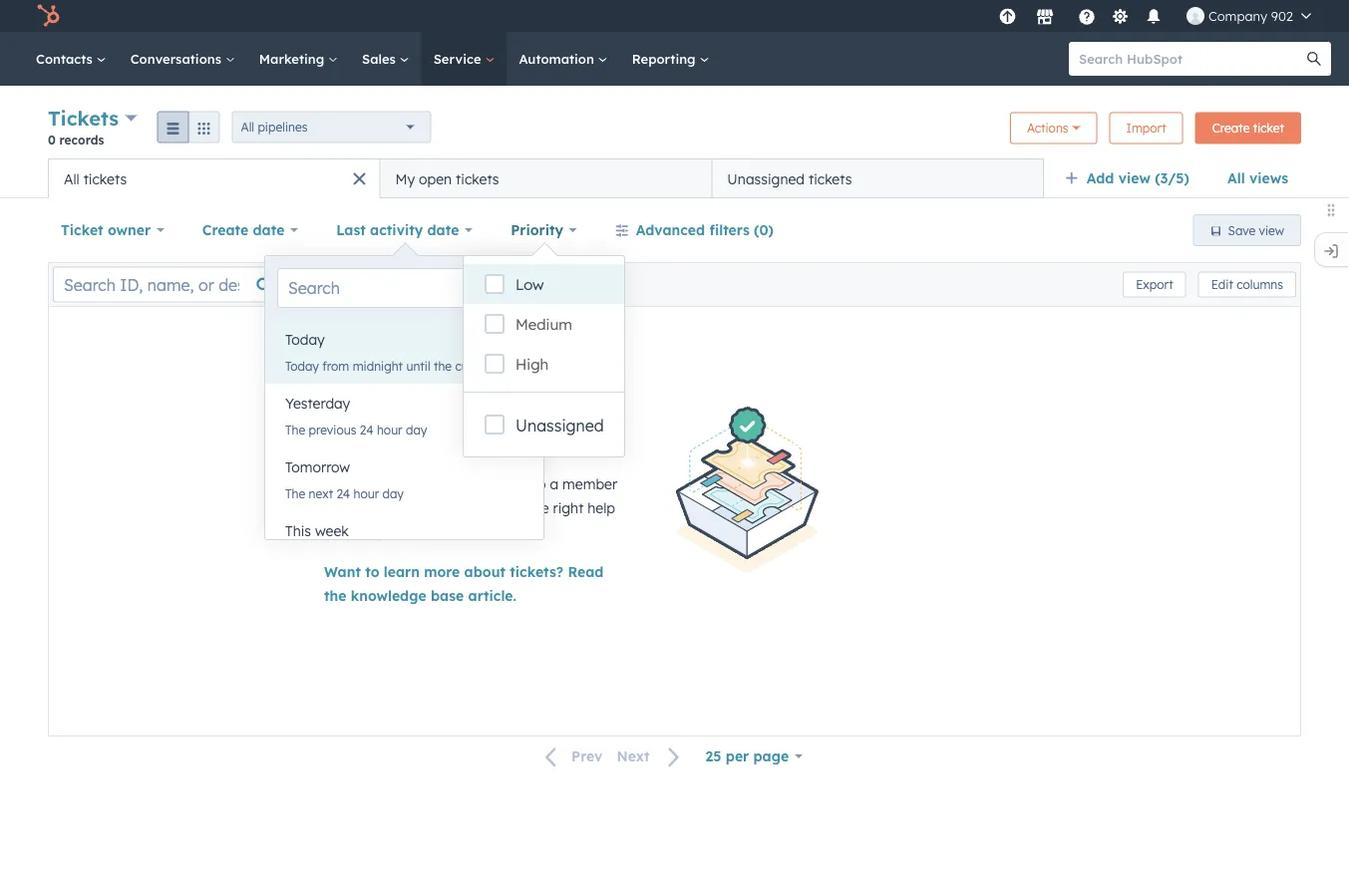 Task type: locate. For each thing, give the bounding box(es) containing it.
1 date from the left
[[253, 221, 285, 239]]

view inside button
[[1259, 223, 1285, 238]]

yesterday
[[285, 395, 350, 412]]

0 horizontal spatial of
[[324, 500, 338, 517]]

create date
[[202, 221, 285, 239]]

all left the pipelines
[[241, 120, 254, 135]]

24 for yesterday
[[360, 422, 374, 437]]

24
[[360, 422, 374, 437], [337, 486, 350, 501]]

date right activity at the top left of the page
[[427, 221, 459, 239]]

to inside create tickets and assign them to a member of your team so they can offer the right help at the right time.
[[532, 476, 546, 493]]

0 vertical spatial of
[[439, 407, 459, 432]]

unassigned up a
[[516, 416, 604, 436]]

today
[[285, 331, 325, 349], [285, 359, 319, 373]]

export button
[[1123, 272, 1187, 298]]

the right until
[[434, 359, 452, 373]]

right down a
[[553, 500, 584, 517]]

your
[[324, 432, 370, 457], [342, 500, 371, 517]]

1 vertical spatial view
[[1259, 223, 1285, 238]]

create left ticket
[[1212, 121, 1250, 136]]

hour up tomorrow button at left
[[377, 422, 403, 437]]

offer
[[493, 500, 524, 517]]

date inside "popup button"
[[253, 221, 285, 239]]

all
[[241, 120, 254, 135], [1228, 170, 1245, 187], [64, 170, 80, 187]]

to left a
[[532, 476, 546, 493]]

0 vertical spatial view
[[1119, 170, 1151, 187]]

1 the from the top
[[285, 422, 305, 437]]

hour for yesterday
[[377, 422, 403, 437]]

Search HubSpot search field
[[1069, 42, 1313, 76]]

company
[[1209, 7, 1268, 24]]

0 horizontal spatial all
[[64, 170, 80, 187]]

create date button
[[189, 210, 311, 250]]

base
[[431, 587, 464, 605]]

this
[[285, 523, 311, 540]]

0 vertical spatial today
[[285, 331, 325, 349]]

the inside 'tomorrow the next 24 hour day'
[[285, 486, 305, 501]]

1 vertical spatial unassigned
[[516, 416, 604, 436]]

2 vertical spatial create
[[324, 476, 368, 493]]

1 vertical spatial your
[[342, 500, 371, 517]]

24 right previous on the left of page
[[360, 422, 374, 437]]

last
[[336, 221, 366, 239]]

1 vertical spatial to
[[365, 563, 379, 581]]

my
[[395, 170, 415, 187]]

2 today from the top
[[285, 359, 319, 373]]

tickets inside "button"
[[83, 170, 127, 187]]

today up from at the left top
[[285, 331, 325, 349]]

24 inside yesterday the previous 24 hour day
[[360, 422, 374, 437]]

create up the week
[[324, 476, 368, 493]]

tickets
[[83, 170, 127, 187], [456, 170, 499, 187], [809, 170, 852, 187], [372, 476, 415, 493]]

contacts
[[36, 50, 96, 67]]

medium
[[516, 315, 572, 334]]

of
[[439, 407, 459, 432], [324, 500, 338, 517]]

all inside popup button
[[241, 120, 254, 135]]

import button
[[1110, 112, 1184, 144]]

2 horizontal spatial create
[[1212, 121, 1250, 136]]

unassigned up (0)
[[727, 170, 805, 187]]

tickets?
[[510, 563, 564, 581]]

edit
[[1211, 277, 1234, 292]]

all inside "button"
[[64, 170, 80, 187]]

1 vertical spatial 24
[[337, 486, 350, 501]]

service
[[434, 50, 485, 67]]

day up tomorrow button at left
[[406, 422, 427, 437]]

the inside want to learn more about tickets? read the knowledge base article.
[[324, 587, 347, 605]]

upgrade image
[[999, 8, 1017, 26]]

tomorrow
[[285, 459, 350, 476]]

0 vertical spatial unassigned
[[727, 170, 805, 187]]

reporting link
[[620, 32, 722, 86]]

1 vertical spatial today
[[285, 359, 319, 373]]

your up the week
[[342, 500, 371, 517]]

today left from at the left top
[[285, 359, 319, 373]]

all left views at the right top of page
[[1228, 170, 1245, 187]]

24 right next
[[337, 486, 350, 501]]

ticket owner button
[[48, 210, 177, 250]]

of inside create tickets and assign them to a member of your team so they can offer the right help at the right time.
[[324, 500, 338, 517]]

all tickets
[[64, 170, 127, 187]]

create inside create tickets and assign them to a member of your team so they can offer the right help at the right time.
[[324, 476, 368, 493]]

tickets for all tickets
[[83, 170, 127, 187]]

create for create ticket
[[1212, 121, 1250, 136]]

day inside yesterday the previous 24 hour day
[[406, 422, 427, 437]]

0 horizontal spatial day
[[383, 486, 404, 501]]

create inside create ticket button
[[1212, 121, 1250, 136]]

0 horizontal spatial view
[[1119, 170, 1151, 187]]

want
[[324, 563, 361, 581]]

1 horizontal spatial 24
[[360, 422, 374, 437]]

1 horizontal spatial view
[[1259, 223, 1285, 238]]

want to learn more about tickets? read the knowledge base article.
[[324, 563, 604, 605]]

low
[[516, 275, 544, 294]]

0 vertical spatial 24
[[360, 422, 374, 437]]

the down want
[[324, 587, 347, 605]]

1 horizontal spatial unassigned
[[727, 170, 805, 187]]

my open tickets button
[[380, 159, 712, 198]]

0 vertical spatial hour
[[377, 422, 403, 437]]

right down team
[[367, 524, 398, 541]]

of right track
[[439, 407, 459, 432]]

unassigned inside button
[[727, 170, 805, 187]]

marketing
[[259, 50, 328, 67]]

1 horizontal spatial create
[[324, 476, 368, 493]]

create down all tickets "button" in the left top of the page
[[202, 221, 249, 239]]

article.
[[468, 587, 517, 605]]

view for add
[[1119, 170, 1151, 187]]

hour right next
[[354, 486, 379, 501]]

pagination navigation
[[534, 744, 693, 770]]

view inside popup button
[[1119, 170, 1151, 187]]

from
[[322, 359, 349, 373]]

0 vertical spatial create
[[1212, 121, 1250, 136]]

the down yesterday
[[285, 422, 305, 437]]

hour inside yesterday the previous 24 hour day
[[377, 422, 403, 437]]

2 date from the left
[[427, 221, 459, 239]]

date inside popup button
[[427, 221, 459, 239]]

create ticket button
[[1196, 112, 1302, 144]]

settings link
[[1108, 5, 1133, 26]]

unassigned
[[727, 170, 805, 187], [516, 416, 604, 436]]

the left next
[[285, 486, 305, 501]]

company 902
[[1209, 7, 1294, 24]]

marketplaces button
[[1024, 0, 1066, 32]]

automation link
[[507, 32, 620, 86]]

priority button
[[498, 210, 590, 250]]

right
[[553, 500, 584, 517], [367, 524, 398, 541]]

1 horizontal spatial all
[[241, 120, 254, 135]]

mateo roberts image
[[1187, 7, 1205, 25]]

create inside create date "popup button"
[[202, 221, 249, 239]]

notifications image
[[1145, 9, 1163, 27]]

about
[[464, 563, 506, 581]]

next
[[309, 486, 333, 501]]

ticket
[[61, 221, 103, 239]]

read
[[568, 563, 604, 581]]

the inside the today today from midnight until the current time
[[434, 359, 452, 373]]

your up 'tomorrow the next 24 hour day'
[[324, 432, 370, 457]]

create for create date
[[202, 221, 249, 239]]

views
[[1250, 170, 1289, 187]]

date
[[253, 221, 285, 239], [427, 221, 459, 239]]

day left so
[[383, 486, 404, 501]]

add view (3/5)
[[1087, 170, 1190, 187]]

day
[[406, 422, 427, 437], [383, 486, 404, 501]]

high
[[516, 355, 549, 374]]

marketing link
[[247, 32, 350, 86]]

tickets inside create tickets and assign them to a member of your team so they can offer the right help at the right time.
[[372, 476, 415, 493]]

1 vertical spatial hour
[[354, 486, 379, 501]]

day inside 'tomorrow the next 24 hour day'
[[383, 486, 404, 501]]

2 the from the top
[[285, 486, 305, 501]]

1 horizontal spatial day
[[406, 422, 427, 437]]

the right offer
[[528, 500, 549, 517]]

1 horizontal spatial date
[[427, 221, 459, 239]]

2 horizontal spatial all
[[1228, 170, 1245, 187]]

so
[[413, 500, 428, 517]]

view
[[1119, 170, 1151, 187], [1259, 223, 1285, 238]]

assign
[[448, 476, 491, 493]]

hubspot link
[[24, 4, 75, 28]]

want to learn more about tickets? read the knowledge base article. link
[[324, 563, 604, 605]]

to up the "knowledge"
[[365, 563, 379, 581]]

the
[[434, 359, 452, 373], [528, 500, 549, 517], [342, 524, 363, 541], [324, 587, 347, 605]]

1 horizontal spatial to
[[532, 476, 546, 493]]

of up the week
[[324, 500, 338, 517]]

tickets
[[48, 106, 119, 131]]

reporting
[[632, 50, 700, 67]]

this week button
[[265, 512, 544, 552]]

more
[[424, 563, 460, 581]]

0 horizontal spatial date
[[253, 221, 285, 239]]

1 horizontal spatial of
[[439, 407, 459, 432]]

conversations
[[130, 50, 225, 67]]

hour inside 'tomorrow the next 24 hour day'
[[354, 486, 379, 501]]

0 horizontal spatial unassigned
[[516, 416, 604, 436]]

902
[[1271, 7, 1294, 24]]

0 horizontal spatial right
[[367, 524, 398, 541]]

yesterday the previous 24 hour day
[[285, 395, 427, 437]]

of inside keep track of issues with your customers
[[439, 407, 459, 432]]

date down all tickets "button" in the left top of the page
[[253, 221, 285, 239]]

group
[[157, 111, 220, 143]]

owner
[[108, 221, 151, 239]]

midnight
[[353, 359, 403, 373]]

0 vertical spatial day
[[406, 422, 427, 437]]

0 horizontal spatial 24
[[337, 486, 350, 501]]

0 vertical spatial your
[[324, 432, 370, 457]]

Search ID, name, or description search field
[[53, 267, 288, 303]]

24 for tomorrow
[[337, 486, 350, 501]]

tomorrow the next 24 hour day
[[285, 459, 404, 501]]

0 vertical spatial the
[[285, 422, 305, 437]]

24 inside 'tomorrow the next 24 hour day'
[[337, 486, 350, 501]]

create tickets and assign them to a member of your team so they can offer the right help at the right time.
[[324, 476, 618, 541]]

1 vertical spatial day
[[383, 486, 404, 501]]

0 vertical spatial to
[[532, 476, 546, 493]]

view right add
[[1119, 170, 1151, 187]]

all for all tickets
[[64, 170, 80, 187]]

open
[[419, 170, 452, 187]]

0 horizontal spatial create
[[202, 221, 249, 239]]

1 vertical spatial of
[[324, 500, 338, 517]]

1 vertical spatial the
[[285, 486, 305, 501]]

view right save at the top right of the page
[[1259, 223, 1285, 238]]

25
[[706, 748, 722, 765]]

the inside yesterday the previous 24 hour day
[[285, 422, 305, 437]]

all down the 0 records
[[64, 170, 80, 187]]

hour
[[377, 422, 403, 437], [354, 486, 379, 501]]

add
[[1087, 170, 1114, 187]]

list box
[[464, 256, 624, 392], [265, 320, 544, 575]]

1 horizontal spatial right
[[553, 500, 584, 517]]

0 horizontal spatial to
[[365, 563, 379, 581]]

prev button
[[534, 744, 610, 770]]

1 vertical spatial create
[[202, 221, 249, 239]]



Task type: describe. For each thing, give the bounding box(es) containing it.
yesterday button
[[265, 384, 544, 424]]

my open tickets
[[395, 170, 499, 187]]

unassigned tickets
[[727, 170, 852, 187]]

keep
[[324, 407, 374, 432]]

all pipelines button
[[232, 111, 431, 143]]

this week
[[285, 523, 349, 540]]

per
[[726, 748, 749, 765]]

group inside tickets 'banner'
[[157, 111, 220, 143]]

day for yesterday
[[406, 422, 427, 437]]

1 today from the top
[[285, 331, 325, 349]]

search image
[[1307, 52, 1321, 66]]

columns
[[1237, 277, 1284, 292]]

tickets banner
[[48, 104, 1302, 159]]

tickets button
[[48, 104, 137, 133]]

hubspot image
[[36, 4, 60, 28]]

activity
[[370, 221, 423, 239]]

records
[[59, 132, 104, 147]]

unassigned for unassigned tickets
[[727, 170, 805, 187]]

hour for tomorrow
[[354, 486, 379, 501]]

tickets for create tickets and assign them to a member of your team so they can offer the right help at the right time.
[[372, 476, 415, 493]]

(3/5)
[[1155, 170, 1190, 187]]

advanced filters (0) button
[[602, 210, 787, 250]]

last activity date
[[336, 221, 459, 239]]

filters
[[709, 221, 750, 239]]

settings image
[[1111, 8, 1129, 26]]

all pipelines
[[241, 120, 308, 135]]

ticket
[[1253, 121, 1285, 136]]

current
[[455, 359, 495, 373]]

sales
[[362, 50, 400, 67]]

all views
[[1228, 170, 1289, 187]]

contacts link
[[24, 32, 118, 86]]

your inside create tickets and assign them to a member of your team so they can offer the right help at the right time.
[[342, 500, 371, 517]]

the for tomorrow
[[285, 486, 305, 501]]

create for create tickets and assign them to a member of your team so they can offer the right help at the right time.
[[324, 476, 368, 493]]

save view
[[1228, 223, 1285, 238]]

unassigned for unassigned
[[516, 416, 604, 436]]

list box containing low
[[464, 256, 624, 392]]

search button
[[1298, 42, 1331, 76]]

conversations link
[[118, 32, 247, 86]]

and
[[419, 476, 444, 493]]

notifications button
[[1137, 0, 1171, 32]]

the for yesterday
[[285, 422, 305, 437]]

upgrade link
[[995, 5, 1020, 26]]

them
[[495, 476, 529, 493]]

time.
[[402, 524, 434, 541]]

they
[[432, 500, 461, 517]]

help image
[[1078, 9, 1096, 27]]

advanced filters (0)
[[636, 221, 774, 239]]

25 per page button
[[693, 737, 816, 777]]

all views link
[[1215, 159, 1302, 198]]

company 902 button
[[1175, 0, 1323, 32]]

today today from midnight until the current time
[[285, 331, 524, 373]]

Search search field
[[277, 268, 532, 308]]

today button
[[265, 320, 544, 360]]

tickets for unassigned tickets
[[809, 170, 852, 187]]

time
[[499, 359, 524, 373]]

all for all views
[[1228, 170, 1245, 187]]

all for all pipelines
[[241, 120, 254, 135]]

keep track of issues with your customers
[[324, 407, 573, 457]]

with
[[531, 407, 573, 432]]

your inside keep track of issues with your customers
[[324, 432, 370, 457]]

next button
[[610, 744, 693, 770]]

day for tomorrow
[[383, 486, 404, 501]]

tomorrow button
[[265, 448, 544, 488]]

0 vertical spatial right
[[553, 500, 584, 517]]

25 per page
[[706, 748, 789, 765]]

previous
[[309, 422, 356, 437]]

save view button
[[1193, 214, 1302, 246]]

until
[[406, 359, 430, 373]]

knowledge
[[351, 587, 427, 605]]

prev
[[571, 748, 603, 766]]

export
[[1136, 277, 1174, 292]]

add view (3/5) button
[[1052, 159, 1215, 198]]

week
[[315, 523, 349, 540]]

import
[[1127, 121, 1167, 136]]

all tickets button
[[48, 159, 380, 198]]

(0)
[[754, 221, 774, 239]]

help button
[[1070, 0, 1104, 32]]

actions button
[[1010, 112, 1098, 144]]

member
[[563, 476, 618, 493]]

a
[[550, 476, 559, 493]]

priority
[[511, 221, 563, 239]]

service link
[[422, 32, 507, 86]]

page
[[753, 748, 789, 765]]

marketplaces image
[[1036, 9, 1054, 27]]

list box containing today
[[265, 320, 544, 575]]

view for save
[[1259, 223, 1285, 238]]

company 902 menu
[[993, 0, 1325, 32]]

track
[[380, 407, 432, 432]]

at
[[324, 524, 338, 541]]

save
[[1228, 223, 1256, 238]]

1 vertical spatial right
[[367, 524, 398, 541]]

help
[[588, 500, 615, 517]]

0 records
[[48, 132, 104, 147]]

advanced
[[636, 221, 705, 239]]

automation
[[519, 50, 598, 67]]

learn
[[384, 563, 420, 581]]

0
[[48, 132, 56, 147]]

to inside want to learn more about tickets? read the knowledge base article.
[[365, 563, 379, 581]]

ticket owner
[[61, 221, 151, 239]]

the right at
[[342, 524, 363, 541]]

team
[[375, 500, 409, 517]]

can
[[465, 500, 489, 517]]



Task type: vqa. For each thing, say whether or not it's contained in the screenshot.
Search HubSpot Search Box
yes



